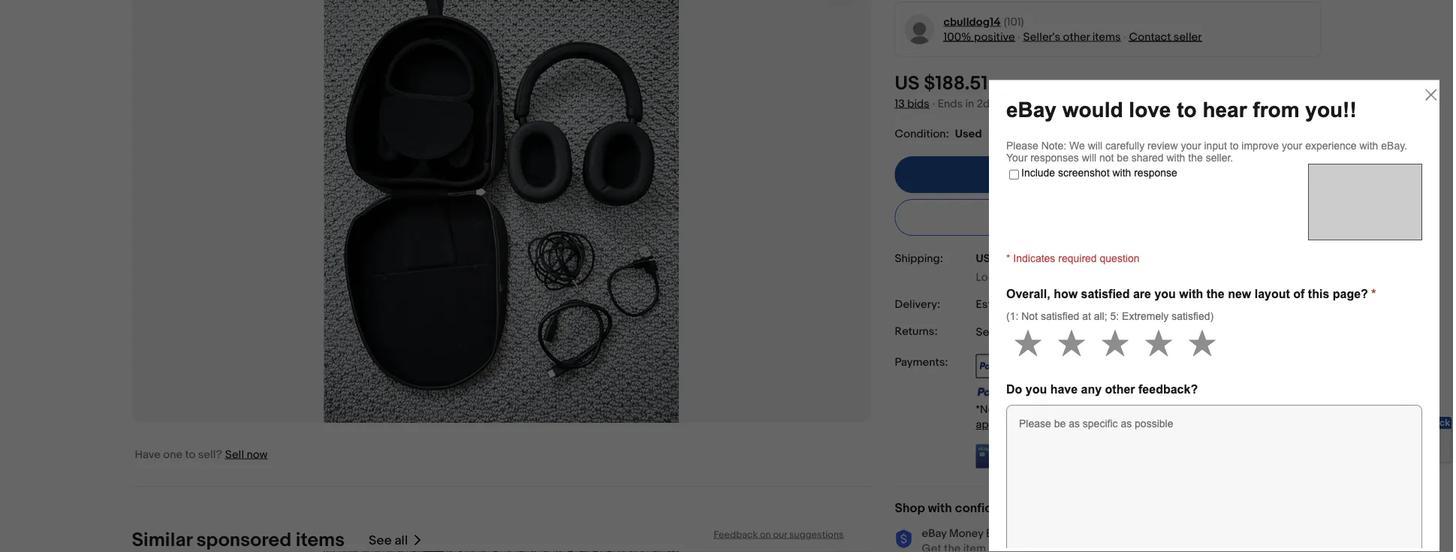 Task type: describe. For each thing, give the bounding box(es) containing it.
american express image
[[1137, 355, 1174, 379]]

delivery:
[[895, 298, 941, 312]]

paul,
[[1064, 271, 1088, 285]]

seller does not accept returns . see details
[[976, 326, 1194, 339]]

our
[[774, 529, 788, 541]]

shop
[[895, 501, 926, 517]]

estimated between wed, nov 29 and mon, dec 4 to default
[[976, 298, 1277, 312]]

cbulldog14 link
[[944, 15, 1001, 30]]

place bid
[[1081, 167, 1136, 183]]

paypal credit image
[[976, 387, 1055, 399]]

interest
[[998, 404, 1037, 417]]

shipping:
[[895, 252, 944, 266]]

paid
[[1048, 404, 1071, 417]]

months
[[1123, 404, 1162, 417]]

other
[[1064, 30, 1090, 44]]

. inside us $15.00 expedited shipping . see details located in: saint paul, minnesota, united states
[[1131, 252, 1134, 266]]

see left all on the left
[[369, 533, 392, 549]]

13 bids link
[[895, 97, 930, 111]]

positive
[[975, 30, 1016, 44]]

see terms and apply now
[[976, 404, 1286, 432]]

feedback for feedback on our suggestions
[[714, 529, 758, 541]]

4
[[1219, 298, 1226, 312]]

nov
[[1107, 298, 1127, 312]]

cbulldog14
[[944, 15, 1001, 29]]

seller's other items link
[[1024, 30, 1121, 44]]

$15.00
[[993, 252, 1028, 266]]

payments:
[[895, 356, 949, 370]]

seller's
[[1024, 30, 1061, 44]]

feedback on our suggestions
[[714, 529, 844, 541]]

visa image
[[1057, 355, 1094, 379]]

ebay money back guarantee
[[922, 528, 1068, 541]]

sell now link
[[225, 448, 268, 462]]

0 horizontal spatial in
[[966, 97, 975, 111]]

expedited
[[1030, 252, 1083, 266]]

dec
[[1195, 298, 1216, 312]]

13 bids
[[895, 97, 930, 111]]

$99+.
[[1180, 404, 1210, 417]]

bids
[[908, 97, 930, 111]]

pm
[[1109, 97, 1125, 111]]

seller's other items
[[1024, 30, 1121, 44]]

estimated
[[976, 298, 1028, 312]]

sony wh-1000xm5 wireless noise canceling headphones - black - picture 1 of 1 image
[[132, 0, 871, 423]]

1 vertical spatial to
[[185, 448, 196, 462]]

place
[[1081, 167, 1114, 183]]

$188.51
[[924, 73, 988, 96]]

0 horizontal spatial and
[[1146, 298, 1165, 312]]

1 horizontal spatial in
[[1073, 404, 1082, 417]]

feedback on our suggestions link
[[714, 529, 844, 541]]

confidence
[[956, 501, 1022, 517]]

see all link
[[369, 529, 423, 552]]

See all text field
[[369, 533, 408, 549]]

does
[[1008, 326, 1034, 339]]

2d
[[977, 97, 991, 111]]

place bid button
[[895, 157, 1322, 194]]

sell
[[225, 448, 244, 462]]

items
[[1093, 30, 1121, 44]]

between
[[1031, 298, 1076, 312]]

see terms and apply now link
[[976, 404, 1286, 432]]

us $188.51
[[895, 73, 988, 96]]

ends
[[938, 97, 963, 111]]

feedback for feedback
[[1407, 417, 1451, 429]]

now inside the see terms and apply now
[[1007, 419, 1028, 432]]

wednesday, 10:06 pm
[[1014, 97, 1125, 111]]

apply
[[976, 419, 1004, 432]]

with
[[928, 501, 953, 517]]

full
[[1085, 404, 1100, 417]]

us for us $15.00 expedited shipping . see details located in: saint paul, minnesota, united states
[[976, 252, 991, 266]]

contact
[[1130, 30, 1172, 44]]

*no
[[976, 404, 995, 417]]

ebay
[[922, 528, 947, 541]]

seller
[[1174, 30, 1203, 44]]

master card image
[[1097, 355, 1134, 379]]

guarantee
[[1014, 528, 1068, 541]]

us $15.00 expedited shipping . see details located in: saint paul, minnesota, united states
[[976, 252, 1218, 285]]

0 horizontal spatial now
[[247, 448, 268, 462]]

money
[[950, 528, 984, 541]]

not
[[1037, 326, 1053, 339]]

with details__icon image
[[895, 530, 913, 549]]

shop with confidence
[[895, 501, 1022, 517]]

29
[[1130, 298, 1143, 312]]



Task type: vqa. For each thing, say whether or not it's contained in the screenshot.
Gone
no



Task type: locate. For each thing, give the bounding box(es) containing it.
in left 6
[[1103, 404, 1112, 417]]

100% positive link
[[944, 30, 1016, 44]]

0 horizontal spatial feedback
[[714, 529, 758, 541]]

on left $99+.
[[1164, 404, 1177, 417]]

100%
[[944, 30, 972, 44]]

us up located
[[976, 252, 991, 266]]

0 horizontal spatial us
[[895, 73, 920, 96]]

suggestions
[[790, 529, 844, 541]]

1 details from the top
[[1159, 252, 1194, 266]]

states
[[1186, 271, 1218, 285]]

see inside us $15.00 expedited shipping . see details located in: saint paul, minnesota, united states
[[1136, 252, 1156, 266]]

on left our
[[760, 529, 771, 541]]

condition: used
[[895, 127, 983, 141]]

and inside the see terms and apply now
[[1267, 404, 1286, 417]]

us for us $188.51
[[895, 73, 920, 96]]

wed,
[[1078, 298, 1105, 312]]

100% positive
[[944, 30, 1016, 44]]

us inside us $15.00 expedited shipping . see details located in: saint paul, minnesota, united states
[[976, 252, 991, 266]]

back
[[987, 528, 1012, 541]]

ends in 2d 7h
[[938, 97, 1005, 111]]

seller
[[976, 326, 1005, 339]]

wednesday,
[[1014, 97, 1077, 111]]

in left the 2d
[[966, 97, 975, 111]]

document
[[990, 80, 1440, 552]]

see all
[[369, 533, 408, 549]]

0 vertical spatial feedback
[[1407, 417, 1451, 429]]

google pay image
[[1017, 355, 1054, 379]]

have one to sell? sell now
[[135, 448, 268, 462]]

10:06
[[1079, 97, 1107, 111]]

to
[[1228, 298, 1239, 312], [185, 448, 196, 462]]

1 horizontal spatial now
[[1007, 419, 1028, 432]]

details inside us $15.00 expedited shipping . see details located in: saint paul, minnesota, united states
[[1159, 252, 1194, 266]]

in:
[[1021, 271, 1033, 285]]

us up 13 bids link
[[895, 73, 920, 96]]

returns:
[[895, 325, 938, 339]]

1 vertical spatial .
[[1131, 326, 1134, 339]]

0 vertical spatial us
[[895, 73, 920, 96]]

2 . from the top
[[1131, 326, 1134, 339]]

1 horizontal spatial and
[[1267, 404, 1286, 417]]

contact seller
[[1130, 30, 1203, 44]]

minnesota,
[[1090, 271, 1147, 285]]

feedback
[[1407, 417, 1451, 429], [714, 529, 758, 541]]

see details link down mon,
[[1137, 326, 1194, 339]]

2 horizontal spatial in
[[1103, 404, 1112, 417]]

0 vertical spatial now
[[1007, 419, 1028, 432]]

located
[[976, 271, 1019, 285]]

0 vertical spatial to
[[1228, 298, 1239, 312]]

. down "29"
[[1131, 326, 1134, 339]]

details down mon,
[[1159, 326, 1194, 339]]

13
[[895, 97, 905, 111]]

details up united
[[1159, 252, 1194, 266]]

1 horizontal spatial to
[[1228, 298, 1239, 312]]

. up minnesota,
[[1131, 252, 1134, 266]]

0 horizontal spatial to
[[185, 448, 196, 462]]

details
[[1159, 252, 1194, 266], [1159, 326, 1194, 339]]

0 vertical spatial on
[[1164, 404, 1177, 417]]

on
[[1164, 404, 1177, 417], [760, 529, 771, 541]]

contact seller link
[[1130, 30, 1203, 44]]

paypal image
[[976, 355, 1014, 379]]

discover image
[[1177, 355, 1214, 379]]

1 see details link from the top
[[1136, 252, 1194, 266]]

2 see details link from the top
[[1137, 326, 1194, 339]]

1 vertical spatial feedback
[[714, 529, 758, 541]]

7h
[[993, 97, 1005, 111]]

0 horizontal spatial on
[[760, 529, 771, 541]]

1 vertical spatial on
[[760, 529, 771, 541]]

1 vertical spatial details
[[1159, 326, 1194, 339]]

see inside the see terms and apply now
[[1212, 404, 1232, 417]]

see up united
[[1136, 252, 1156, 266]]

sell?
[[198, 448, 222, 462]]

(101)
[[1004, 15, 1025, 29]]

and right "29"
[[1146, 298, 1165, 312]]

us
[[895, 73, 920, 96], [976, 252, 991, 266]]

returns
[[1095, 326, 1131, 339]]

mon,
[[1167, 298, 1193, 312]]

see down "29"
[[1137, 326, 1157, 339]]

*no interest if paid in full in 6 months on $99+.
[[976, 404, 1212, 417]]

and right terms
[[1267, 404, 1286, 417]]

now right the sell
[[247, 448, 268, 462]]

1 vertical spatial now
[[247, 448, 268, 462]]

if
[[1040, 404, 1046, 417]]

1 vertical spatial us
[[976, 252, 991, 266]]

see left terms
[[1212, 404, 1232, 417]]

saint
[[1036, 271, 1061, 285]]

0 vertical spatial see details link
[[1136, 252, 1194, 266]]

6
[[1114, 404, 1121, 417]]

used
[[956, 127, 983, 141]]

condition:
[[895, 127, 950, 141]]

to right one
[[185, 448, 196, 462]]

0 vertical spatial details
[[1159, 252, 1194, 266]]

see details link
[[1136, 252, 1194, 266], [1137, 326, 1194, 339]]

cbulldog14 (101)
[[944, 15, 1025, 29]]

ebay mastercard image
[[976, 445, 1014, 469]]

accept
[[1056, 326, 1093, 339]]

cbulldog14 image
[[905, 14, 935, 45]]

1 vertical spatial see details link
[[1137, 326, 1194, 339]]

now
[[1007, 419, 1028, 432], [247, 448, 268, 462]]

1 horizontal spatial feedback
[[1407, 417, 1451, 429]]

terms
[[1235, 404, 1264, 417]]

see details link up united
[[1136, 252, 1194, 266]]

in
[[966, 97, 975, 111], [1073, 404, 1082, 417], [1103, 404, 1112, 417]]

1 horizontal spatial us
[[976, 252, 991, 266]]

0 vertical spatial and
[[1146, 298, 1165, 312]]

in left full
[[1073, 404, 1082, 417]]

united
[[1149, 271, 1183, 285]]

one
[[163, 448, 183, 462]]

all
[[395, 533, 408, 549]]

bid
[[1117, 167, 1136, 183]]

see
[[1136, 252, 1156, 266], [1137, 326, 1157, 339], [1212, 404, 1232, 417], [369, 533, 392, 549]]

and
[[1146, 298, 1165, 312], [1267, 404, 1286, 417]]

shipping
[[1086, 252, 1131, 266]]

have
[[135, 448, 161, 462]]

1 vertical spatial and
[[1267, 404, 1286, 417]]

default
[[1241, 298, 1277, 312]]

0 vertical spatial .
[[1131, 252, 1134, 266]]

2 details from the top
[[1159, 326, 1194, 339]]

to right 4
[[1228, 298, 1239, 312]]

now down interest
[[1007, 419, 1028, 432]]

.
[[1131, 252, 1134, 266], [1131, 326, 1134, 339]]

1 . from the top
[[1131, 252, 1134, 266]]

1 horizontal spatial on
[[1164, 404, 1177, 417]]



